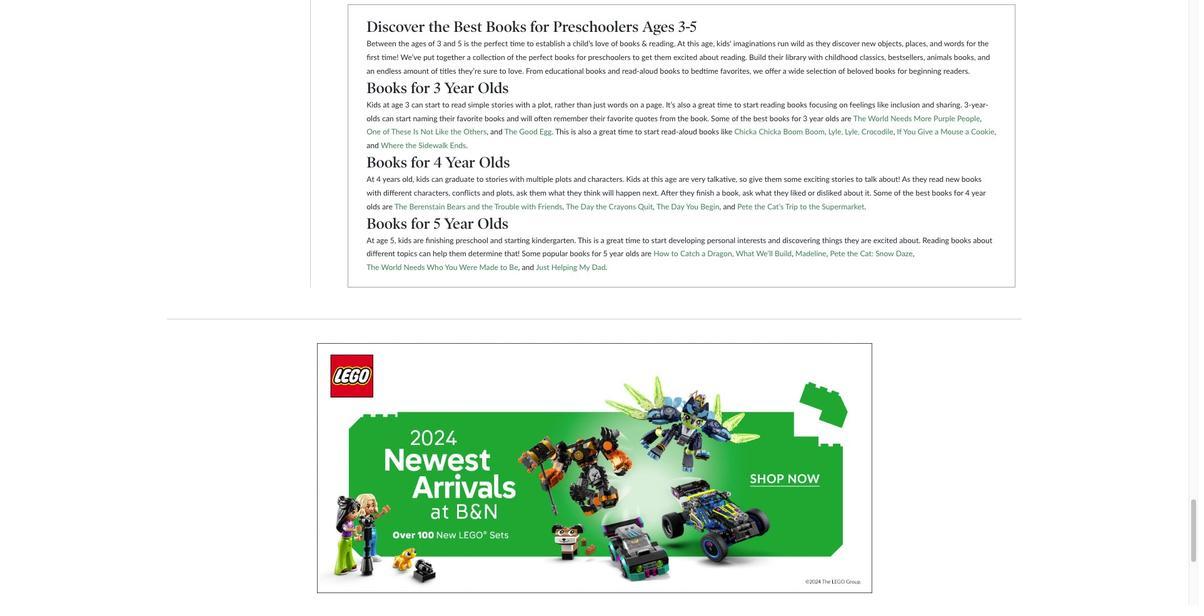 Task type: locate. For each thing, give the bounding box(es) containing it.
on
[[630, 100, 639, 109], [839, 100, 848, 109]]

some right it.
[[874, 188, 892, 198]]

0 vertical spatial this
[[555, 127, 569, 137]]

0 horizontal spatial excited
[[674, 53, 698, 62]]

0 vertical spatial different
[[383, 188, 412, 198]]

advertisement element
[[317, 343, 872, 594]]

1 vertical spatial is
[[571, 127, 576, 137]]

at inside at age 5, kids are finishing preschool and starting kindergarten. this is a great time to start developing personal interests and discovering things they are excited about. reading books about different topics can help them determine that! some popular books for 5 year olds are
[[367, 235, 375, 245]]

discover the best books for preschoolers ages 3-5 between the ages of 3 and 5 is the perfect time to establish a child's love of books & reading. at this age, kids' imaginations run wild as they discover new objects, places, and words for the first time! we've put together a collection of the perfect books for preschoolers to get them excited about reading. build their library with childhood classics, bestsellers, animals books, and an endless amount of titles they're sure to love. from educational books and read-aloud books to bedtime favorites, we offer a wide selection of beloved books for beginning readers. books for 3 year olds
[[367, 18, 990, 97]]

graduate
[[445, 175, 475, 184]]

great inside at age 5, kids are finishing preschool and starting kindergarten. this is a great time to start developing personal interests and discovering things they are excited about. reading books about different topics can help them determine that! some popular books for 5 year olds are
[[607, 235, 624, 245]]

0 vertical spatial at
[[678, 39, 685, 48]]

different inside at age 5, kids are finishing preschool and starting kindergarten. this is a great time to start developing personal interests and discovering things they are excited about. reading books about different topics can help them determine that! some popular books for 5 year olds are
[[367, 249, 395, 259]]

for inside the at 4 years old, kids can graduate to stories with multiple plots and characters. kids at this age are very talkative, so give them some exciting stories to talk about! as they read new books with different characters, conflicts and plots, ask them what they think will happen next. after they finish a book, ask what they liked or disliked about it. some of the best books for 4 year olds are
[[954, 188, 964, 198]]

if you give a mouse a cookie link
[[897, 127, 995, 137]]

some inside the at 4 years old, kids can graduate to stories with multiple plots and characters. kids at this age are very talkative, so give them some exciting stories to talk about! as they read new books with different characters, conflicts and plots, ask them what they think will happen next. after they finish a book, ask what they liked or disliked about it. some of the best books for 4 year olds are
[[874, 188, 892, 198]]

at for stories
[[367, 175, 375, 184]]

a inside the at 4 years old, kids can graduate to stories with multiple plots and characters. kids at this age are very talkative, so give them some exciting stories to talk about! as they read new books with different characters, conflicts and plots, ask them what they think will happen next. after they finish a book, ask what they liked or disliked about it. some of the best books for 4 year olds are
[[716, 188, 720, 198]]

best inside the at 4 years old, kids can graduate to stories with multiple plots and characters. kids at this age are very talkative, so give them some exciting stories to talk about! as they read new books with different characters, conflicts and plots, ask them what they think will happen next. after they finish a book, ask what they liked or disliked about it. some of the best books for 4 year olds are
[[916, 188, 930, 198]]

readers.
[[944, 66, 970, 76]]

the world needs more purple people , one of these is not like the others , and the good egg . this is also a great time to start read-aloud books like chicka chicka boom boom , lyle, lyle, crocodile , if you give a mouse a cookie
[[367, 114, 995, 137]]

at
[[678, 39, 685, 48], [367, 175, 375, 184], [367, 235, 375, 245]]

0 horizontal spatial at
[[383, 100, 390, 109]]

1 vertical spatial 4
[[376, 175, 381, 184]]

1 horizontal spatial needs
[[891, 114, 912, 123]]

of right 'ages'
[[428, 39, 435, 48]]

start inside at age 5, kids are finishing preschool and starting kindergarten. this is a great time to start developing personal interests and discovering things they are excited about. reading books about different topics can help them determine that! some popular books for 5 year olds are
[[651, 235, 667, 245]]

great down just
[[599, 127, 616, 137]]

0 vertical spatial words
[[944, 39, 965, 48]]

happen
[[616, 188, 641, 198]]

1 horizontal spatial this
[[578, 235, 592, 245]]

1 horizontal spatial will
[[603, 188, 614, 198]]

liked
[[791, 188, 806, 198]]

for up chicka chicka boom boom "link"
[[792, 114, 801, 123]]

0 horizontal spatial pete
[[738, 202, 753, 211]]

0 vertical spatial this
[[687, 39, 699, 48]]

just helping my dad link
[[536, 263, 606, 272]]

and down book,
[[723, 202, 736, 211]]

others
[[464, 127, 487, 137]]

1 on from the left
[[630, 100, 639, 109]]

, and
[[367, 127, 996, 150]]

1 vertical spatial year
[[446, 153, 475, 172]]

2 horizontal spatial some
[[874, 188, 892, 198]]

amount
[[404, 66, 429, 76]]

2 horizontal spatial year
[[972, 188, 986, 198]]

0 horizontal spatial this
[[555, 127, 569, 137]]

at down endless
[[383, 100, 390, 109]]

or
[[808, 188, 815, 198]]

ends
[[450, 141, 466, 150]]

for inside kids at age 3 can start to read simple stories with a plot, rather than just words on a page. it's also a great time to start reading books focusing on feelings like inclusion and sharing. 3-year- olds can start naming their favorite books and will often remember their favorite quotes from the book. some of the best books for 3 year olds are
[[792, 114, 801, 123]]

and inside how to catch a dragon , what we'll build , madeline , pete the cat: snow daze , the world needs who you were made to be , and just helping my dad .
[[522, 263, 534, 272]]

of inside the at 4 years old, kids can graduate to stories with multiple plots and characters. kids at this age are very talkative, so give them some exciting stories to talk about! as they read new books with different characters, conflicts and plots, ask them what they think will happen next. after they finish a book, ask what they liked or disliked about it. some of the best books for 4 year olds are
[[894, 188, 901, 198]]

a right give at top
[[935, 127, 939, 137]]

classics,
[[860, 53, 886, 62]]

to right trip
[[800, 202, 807, 211]]

1 horizontal spatial age
[[391, 100, 403, 109]]

2 horizontal spatial about
[[973, 235, 993, 245]]

excited
[[674, 53, 698, 62], [874, 235, 898, 245]]

like inside kids at age 3 can start to read simple stories with a plot, rather than just words on a page. it's also a great time to start reading books focusing on feelings like inclusion and sharing. 3-year- olds can start naming their favorite books and will often remember their favorite quotes from the book. some of the best books for 3 year olds are
[[878, 100, 889, 109]]

0 horizontal spatial build
[[749, 53, 766, 62]]

needs
[[891, 114, 912, 123], [404, 263, 425, 272]]

than
[[577, 100, 592, 109]]

a inside how to catch a dragon , what we'll build , madeline , pete the cat: snow daze , the world needs who you were made to be , and just helping my dad .
[[702, 249, 706, 259]]

2 vertical spatial you
[[445, 263, 457, 272]]

1 vertical spatial world
[[381, 263, 402, 272]]

preschoolers
[[553, 18, 639, 36]]

1 vertical spatial at
[[367, 175, 375, 184]]

to up how to catch a dragon , what we'll build , madeline , pete the cat: snow daze , the world needs who you were made to be , and just helping my dad .
[[643, 235, 650, 245]]

books right reading on the right top
[[951, 235, 971, 245]]

books for 5 year olds
[[367, 214, 509, 233]]

0 horizontal spatial reading.
[[649, 39, 676, 48]]

will inside kids at age 3 can start to read simple stories with a plot, rather than just words on a page. it's also a great time to start reading books focusing on feelings like inclusion and sharing. 3-year- olds can start naming their favorite books and will often remember their favorite quotes from the book. some of the best books for 3 year olds are
[[521, 114, 532, 123]]

they up cat's
[[774, 188, 789, 198]]

, down focusing
[[825, 127, 827, 137]]

new
[[862, 39, 876, 48], [946, 175, 960, 184]]

5,
[[390, 235, 396, 245]]

age inside the at 4 years old, kids can graduate to stories with multiple plots and characters. kids at this age are very talkative, so give them some exciting stories to talk about! as they read new books with different characters, conflicts and plots, ask them what they think will happen next. after they finish a book, ask what they liked or disliked about it. some of the best books for 4 year olds are
[[665, 175, 677, 184]]

for down child's
[[577, 53, 586, 62]]

favorite up others
[[457, 114, 483, 123]]

time inside kids at age 3 can start to read simple stories with a plot, rather than just words on a page. it's also a great time to start reading books focusing on feelings like inclusion and sharing. 3-year- olds can start naming their favorite books and will often remember their favorite quotes from the book. some of the best books for 3 year olds are
[[717, 100, 732, 109]]

1 horizontal spatial day
[[671, 202, 685, 211]]

books up '5,'
[[367, 214, 407, 233]]

2 vertical spatial is
[[594, 235, 599, 245]]

world inside the world needs more purple people , one of these is not like the others , and the good egg . this is also a great time to start read-aloud books like chicka chicka boom boom , lyle, lyle, crocodile , if you give a mouse a cookie
[[868, 114, 889, 123]]

0 vertical spatial best
[[754, 114, 768, 123]]

the left "who"
[[367, 263, 379, 272]]

some up just
[[522, 249, 541, 259]]

1 vertical spatial kids
[[626, 175, 641, 184]]

you inside the world needs more purple people , one of these is not like the others , and the good egg . this is also a great time to start read-aloud books like chicka chicka boom boom , lyle, lyle, crocodile , if you give a mouse a cookie
[[903, 127, 916, 137]]

kids inside kids at age 3 can start to read simple stories with a plot, rather than just words on a page. it's also a great time to start reading books focusing on feelings like inclusion and sharing. 3-year- olds can start naming their favorite books and will often remember their favorite quotes from the book. some of the best books for 3 year olds are
[[367, 100, 381, 109]]

chicka up the so
[[735, 127, 757, 137]]

bestsellers,
[[888, 53, 925, 62]]

and up together
[[443, 39, 456, 48]]

1 vertical spatial needs
[[404, 263, 425, 272]]

2 horizontal spatial is
[[594, 235, 599, 245]]

cookie
[[971, 127, 995, 137]]

year for 5
[[444, 214, 474, 233]]

words up books,
[[944, 39, 965, 48]]

them inside at age 5, kids are finishing preschool and starting kindergarten. this is a great time to start developing personal interests and discovering things they are excited about. reading books about different topics can help them determine that! some popular books for 5 year olds are
[[449, 249, 466, 259]]

0 vertical spatial you
[[903, 127, 916, 137]]

a right finish
[[716, 188, 720, 198]]

the down is
[[406, 141, 417, 150]]

, down next.
[[653, 202, 655, 211]]

1 horizontal spatial favorite
[[607, 114, 633, 123]]

sidewalk
[[419, 141, 448, 150]]

1 vertical spatial read-
[[661, 127, 679, 137]]

them
[[654, 53, 672, 62], [765, 175, 782, 184], [529, 188, 547, 198], [449, 249, 466, 259]]

think
[[584, 188, 601, 198]]

a inside at age 5, kids are finishing preschool and starting kindergarten. this is a great time to start developing personal interests and discovering things they are excited about. reading books about different topics can help them determine that! some popular books for 5 year olds are
[[601, 235, 605, 245]]

at for starting
[[367, 235, 375, 245]]

2 vertical spatial year
[[610, 249, 624, 259]]

at inside the at 4 years old, kids can graduate to stories with multiple plots and characters. kids at this age are very talkative, so give them some exciting stories to talk about! as they read new books with different characters, conflicts and plots, ask them what they think will happen next. after they finish a book, ask what they liked or disliked about it. some of the best books for 4 year olds are
[[367, 175, 375, 184]]

good
[[519, 127, 538, 137]]

about
[[700, 53, 719, 62], [844, 188, 863, 198], [973, 235, 993, 245]]

time
[[510, 39, 525, 48], [717, 100, 732, 109], [618, 127, 633, 137], [626, 235, 641, 245]]

you inside how to catch a dragon , what we'll build , madeline , pete the cat: snow daze , the world needs who you were made to be , and just helping my dad .
[[445, 263, 457, 272]]

1 horizontal spatial kids
[[626, 175, 641, 184]]

pete down the things
[[830, 249, 845, 259]]

1 vertical spatial different
[[367, 249, 395, 259]]

the inside the at 4 years old, kids can graduate to stories with multiple plots and characters. kids at this age are very talkative, so give them some exciting stories to talk about! as they read new books with different characters, conflicts and plots, ask them what they think will happen next. after they finish a book, ask what they liked or disliked about it. some of the best books for 4 year olds are
[[903, 188, 914, 198]]

selection
[[807, 66, 837, 76]]

about!
[[879, 175, 900, 184]]

what up "friends"
[[549, 188, 565, 198]]

stories up plots, in the top of the page
[[486, 175, 508, 184]]

2 favorite from the left
[[607, 114, 633, 123]]

their up offer
[[768, 53, 784, 62]]

needs up if
[[891, 114, 912, 123]]

lyle, down focusing
[[829, 127, 843, 137]]

2 day from the left
[[671, 202, 685, 211]]

olds inside the at 4 years old, kids can graduate to stories with multiple plots and characters. kids at this age are very talkative, so give them some exciting stories to talk about! as they read new books with different characters, conflicts and plots, ask them what they think will happen next. after they finish a book, ask what they liked or disliked about it. some of the best books for 4 year olds are
[[367, 202, 380, 211]]

1 boom from the left
[[783, 127, 803, 137]]

1 vertical spatial build
[[775, 249, 792, 259]]

also inside kids at age 3 can start to read simple stories with a plot, rather than just words on a page. it's also a great time to start reading books focusing on feelings like inclusion and sharing. 3-year- olds can start naming their favorite books and will often remember their favorite quotes from the book. some of the best books for 3 year olds are
[[677, 100, 691, 109]]

1 horizontal spatial words
[[944, 39, 965, 48]]

exciting
[[804, 175, 830, 184]]

at up next.
[[643, 175, 649, 184]]

the up ends
[[451, 127, 462, 137]]

is inside the world needs more purple people , one of these is not like the others , and the good egg . this is also a great time to start read-aloud books like chicka chicka boom boom , lyle, lyle, crocodile , if you give a mouse a cookie
[[571, 127, 576, 137]]

1 vertical spatial words
[[608, 100, 628, 109]]

0 vertical spatial read
[[451, 100, 466, 109]]

on left feelings on the top right of page
[[839, 100, 848, 109]]

of inside kids at age 3 can start to read simple stories with a plot, rather than just words on a page. it's also a great time to start reading books focusing on feelings like inclusion and sharing. 3-year- olds can start naming their favorite books and will often remember their favorite quotes from the book. some of the best books for 3 year olds are
[[732, 114, 739, 123]]

at 4 years old, kids can graduate to stories with multiple plots and characters. kids at this age are very talkative, so give them some exciting stories to talk about! as they read new books with different characters, conflicts and plots, ask them what they think will happen next. after they finish a book, ask what they liked or disliked about it. some of the best books for 4 year olds are
[[367, 175, 986, 211]]

also right it's
[[677, 100, 691, 109]]

read-
[[622, 66, 640, 76], [661, 127, 679, 137]]

to down quotes
[[635, 127, 642, 137]]

4
[[434, 153, 442, 172], [376, 175, 381, 184], [966, 188, 970, 198]]

where
[[381, 141, 404, 150]]

2 vertical spatial 4
[[966, 188, 970, 198]]

0 vertical spatial will
[[521, 114, 532, 123]]

the left cat's
[[755, 202, 766, 211]]

1 horizontal spatial like
[[878, 100, 889, 109]]

aloud down the get
[[640, 66, 658, 76]]

, down about.
[[913, 249, 915, 259]]

0 vertical spatial 3-
[[678, 18, 690, 36]]

and right others
[[490, 127, 503, 137]]

1 horizontal spatial excited
[[874, 235, 898, 245]]

0 vertical spatial pete
[[738, 202, 753, 211]]

book.
[[691, 114, 709, 123]]

world
[[868, 114, 889, 123], [381, 263, 402, 272]]

world inside how to catch a dragon , what we'll build , madeline , pete the cat: snow daze , the world needs who you were made to be , and just helping my dad .
[[381, 263, 402, 272]]

at
[[383, 100, 390, 109], [643, 175, 649, 184]]

1 horizontal spatial year
[[809, 114, 824, 123]]

will inside the at 4 years old, kids can graduate to stories with multiple plots and characters. kids at this age are very talkative, so give them some exciting stories to talk about! as they read new books with different characters, conflicts and plots, ask them what they think will happen next. after they finish a book, ask what they liked or disliked about it. some of the best books for 4 year olds are
[[603, 188, 614, 198]]

to inside the world needs more purple people , one of these is not like the others , and the good egg . this is also a great time to start read-aloud books like chicka chicka boom boom , lyle, lyle, crocodile , if you give a mouse a cookie
[[635, 127, 642, 137]]

aloud down book. on the top of page
[[679, 127, 697, 137]]

helping
[[552, 263, 577, 272]]

we
[[753, 66, 763, 76]]

as
[[902, 175, 911, 184]]

1 vertical spatial read
[[929, 175, 944, 184]]

is down remember
[[571, 127, 576, 137]]

1 horizontal spatial is
[[571, 127, 576, 137]]

perfect
[[484, 39, 508, 48], [529, 53, 553, 62]]

1 horizontal spatial new
[[946, 175, 960, 184]]

the up collection in the top left of the page
[[471, 39, 482, 48]]

and up determine
[[490, 235, 503, 245]]

age up these
[[391, 100, 403, 109]]

different down '5,'
[[367, 249, 395, 259]]

a right catch
[[702, 249, 706, 259]]

0 vertical spatial some
[[711, 114, 730, 123]]

1 horizontal spatial this
[[687, 39, 699, 48]]

time inside the world needs more purple people , one of these is not like the others , and the good egg . this is also a great time to start read-aloud books like chicka chicka boom boom , lyle, lyle, crocodile , if you give a mouse a cookie
[[618, 127, 633, 137]]

0 vertical spatial at
[[383, 100, 390, 109]]

their
[[768, 53, 784, 62], [439, 114, 455, 123], [590, 114, 605, 123]]

0 horizontal spatial about
[[700, 53, 719, 62]]

words inside kids at age 3 can start to read simple stories with a plot, rather than just words on a page. it's also a great time to start reading books focusing on feelings like inclusion and sharing. 3-year- olds can start naming their favorite books and will often remember their favorite quotes from the book. some of the best books for 3 year olds are
[[608, 100, 628, 109]]

like right feelings on the top right of page
[[878, 100, 889, 109]]

0 vertical spatial build
[[749, 53, 766, 62]]

more
[[914, 114, 932, 123]]

2 vertical spatial some
[[522, 249, 541, 259]]

0 horizontal spatial kids
[[367, 100, 381, 109]]

0 horizontal spatial needs
[[404, 263, 425, 272]]

kids right old,
[[416, 175, 430, 184]]

wide
[[789, 66, 805, 76]]

discover
[[832, 39, 860, 48]]

2 horizontal spatial you
[[903, 127, 916, 137]]

1 horizontal spatial 3-
[[964, 100, 972, 109]]

bedtime
[[691, 66, 719, 76]]

build up we
[[749, 53, 766, 62]]

and inside , and
[[367, 141, 379, 150]]

. down it.
[[865, 202, 866, 211]]

0 vertical spatial year
[[444, 79, 474, 97]]

lyle, left crocodile
[[845, 127, 860, 137]]

olds inside at age 5, kids are finishing preschool and starting kindergarten. this is a great time to start developing personal interests and discovering things they are excited about. reading books about different topics can help them determine that! some popular books for 5 year olds are
[[626, 249, 639, 259]]

plots
[[555, 175, 572, 184]]

books inside the world needs more purple people , one of these is not like the others , and the good egg . this is also a great time to start read-aloud books like chicka chicka boom boom , lyle, lyle, crocodile , if you give a mouse a cookie
[[699, 127, 719, 137]]

kids
[[367, 100, 381, 109], [626, 175, 641, 184]]

, down discovering on the top of the page
[[792, 249, 794, 259]]

their inside discover the best books for preschoolers ages 3-5 between the ages of 3 and 5 is the perfect time to establish a child's love of books & reading. at this age, kids' imaginations run wild as they discover new objects, places, and words for the first time! we've put together a collection of the perfect books for preschoolers to get them excited about reading. build their library with childhood classics, bestsellers, animals books, and an endless amount of titles they're sure to love. from educational books and read-aloud books to bedtime favorites, we offer a wide selection of beloved books for beginning readers. books for 3 year olds
[[768, 53, 784, 62]]

start down quotes
[[644, 127, 659, 137]]

crayons
[[609, 202, 636, 211]]

read- down preschoolers
[[622, 66, 640, 76]]

day
[[581, 202, 594, 211], [671, 202, 685, 211]]

3-
[[678, 18, 690, 36], [964, 100, 972, 109]]

age inside kids at age 3 can start to read simple stories with a plot, rather than just words on a page. it's also a great time to start reading books focusing on feelings like inclusion and sharing. 3-year- olds can start naming their favorite books and will often remember their favorite quotes from the book. some of the best books for 3 year olds are
[[391, 100, 403, 109]]

1 horizontal spatial pete
[[830, 249, 845, 259]]

them inside discover the best books for preschoolers ages 3-5 between the ages of 3 and 5 is the perfect time to establish a child's love of books & reading. at this age, kids' imaginations run wild as they discover new objects, places, and words for the first time! we've put together a collection of the perfect books for preschoolers to get them excited about reading. build their library with childhood classics, bestsellers, animals books, and an endless amount of titles they're sure to love. from educational books and read-aloud books to bedtime favorites, we offer a wide selection of beloved books for beginning readers. books for 3 year olds
[[654, 53, 672, 62]]

is down 'best'
[[464, 39, 469, 48]]

stories up the disliked at the top right
[[832, 175, 854, 184]]

day down after at the top of page
[[671, 202, 685, 211]]

things
[[822, 235, 843, 245]]

this up my
[[578, 235, 592, 245]]

1 vertical spatial olds
[[479, 153, 510, 172]]

also down remember
[[578, 127, 591, 137]]

1 vertical spatial aloud
[[679, 127, 697, 137]]

1 horizontal spatial on
[[839, 100, 848, 109]]

the day you begin link
[[657, 202, 720, 211]]

3- inside discover the best books for preschoolers ages 3-5 between the ages of 3 and 5 is the perfect time to establish a child's love of books & reading. at this age, kids' imaginations run wild as they discover new objects, places, and words for the first time! we've put together a collection of the perfect books for preschoolers to get them excited about reading. build their library with childhood classics, bestsellers, animals books, and an endless amount of titles they're sure to love. from educational books and read-aloud books to bedtime favorites, we offer a wide selection of beloved books for beginning readers. books for 3 year olds
[[678, 18, 690, 36]]

to up 'like'
[[442, 100, 449, 109]]

can inside the at 4 years old, kids can graduate to stories with multiple plots and characters. kids at this age are very talkative, so give them some exciting stories to talk about! as they read new books with different characters, conflicts and plots, ask them what they think will happen next. after they finish a book, ask what they liked or disliked about it. some of the best books for 4 year olds are
[[432, 175, 443, 184]]

0 horizontal spatial will
[[521, 114, 532, 123]]

also inside the world needs more purple people , one of these is not like the others , and the good egg . this is also a great time to start read-aloud books like chicka chicka boom boom , lyle, lyle, crocodile , if you give a mouse a cookie
[[578, 127, 591, 137]]

of right the one
[[383, 127, 390, 137]]

0 horizontal spatial is
[[464, 39, 469, 48]]

it.
[[865, 188, 872, 198]]

0 vertical spatial kids
[[367, 100, 381, 109]]

some
[[784, 175, 802, 184]]

needs down the 'topics'
[[404, 263, 425, 272]]

1 horizontal spatial reading.
[[721, 53, 747, 62]]

2 what from the left
[[755, 188, 772, 198]]

5 inside at age 5, kids are finishing preschool and starting kindergarten. this is a great time to start developing personal interests and discovering things they are excited about. reading books about different topics can help them determine that! some popular books for 5 year olds are
[[603, 249, 608, 259]]

to inside at age 5, kids are finishing preschool and starting kindergarten. this is a great time to start developing personal interests and discovering things they are excited about. reading books about different topics can help them determine that! some popular books for 5 year olds are
[[643, 235, 650, 245]]

kids inside the at 4 years old, kids can graduate to stories with multiple plots and characters. kids at this age are very talkative, so give them some exciting stories to talk about! as they read new books with different characters, conflicts and plots, ask them what they think will happen next. after they finish a book, ask what they liked or disliked about it. some of the best books for 4 year olds are
[[416, 175, 430, 184]]

quotes
[[635, 114, 658, 123]]

a up the dad
[[601, 235, 605, 245]]

0 horizontal spatial boom
[[783, 127, 803, 137]]

this up next.
[[651, 175, 663, 184]]

not
[[421, 127, 433, 137]]

0 horizontal spatial like
[[721, 127, 733, 137]]

build inside discover the best books for preschoolers ages 3-5 between the ages of 3 and 5 is the perfect time to establish a child's love of books & reading. at this age, kids' imaginations run wild as they discover new objects, places, and words for the first time! we've put together a collection of the perfect books for preschoolers to get them excited about reading. build their library with childhood classics, bestsellers, animals books, and an endless amount of titles they're sure to love. from educational books and read-aloud books to bedtime favorites, we offer a wide selection of beloved books for beginning readers. books for 3 year olds
[[749, 53, 766, 62]]

0 vertical spatial is
[[464, 39, 469, 48]]

0 vertical spatial new
[[862, 39, 876, 48]]

. inside the world needs more purple people , one of these is not like the others , and the good egg . this is also a great time to start read-aloud books like chicka chicka boom boom , lyle, lyle, crocodile , if you give a mouse a cookie
[[552, 127, 554, 137]]

build
[[749, 53, 766, 62], [775, 249, 792, 259]]

great inside the world needs more purple people , one of these is not like the others , and the good egg . this is also a great time to start read-aloud books like chicka chicka boom boom , lyle, lyle, crocodile , if you give a mouse a cookie
[[599, 127, 616, 137]]

0 vertical spatial excited
[[674, 53, 698, 62]]

kids up the one
[[367, 100, 381, 109]]

reading
[[761, 100, 785, 109]]

the world needs more purple people link
[[854, 114, 980, 123]]

5 up together
[[458, 39, 462, 48]]

they up "the day you begin" link on the top right of page
[[680, 188, 695, 198]]

with down as in the right of the page
[[808, 53, 823, 62]]

will up "the day the crayons quit" link
[[603, 188, 614, 198]]

if
[[897, 127, 902, 137]]

1 vertical spatial this
[[651, 175, 663, 184]]

they right the things
[[845, 235, 859, 245]]

year
[[444, 79, 474, 97], [446, 153, 475, 172], [444, 214, 474, 233]]

chicka down 'reading'
[[759, 127, 781, 137]]

0 horizontal spatial read-
[[622, 66, 640, 76]]

with inside discover the best books for preschoolers ages 3-5 between the ages of 3 and 5 is the perfect time to establish a child's love of books & reading. at this age, kids' imaginations run wild as they discover new objects, places, and words for the first time! we've put together a collection of the perfect books for preschoolers to get them excited about reading. build their library with childhood classics, bestsellers, animals books, and an endless amount of titles they're sure to love. from educational books and read-aloud books to bedtime favorites, we offer a wide selection of beloved books for beginning readers. books for 3 year olds
[[808, 53, 823, 62]]

1 horizontal spatial about
[[844, 188, 863, 198]]

0 horizontal spatial best
[[754, 114, 768, 123]]

great up how to catch a dragon , what we'll build , madeline , pete the cat: snow daze , the world needs who you were made to be , and just helping my dad .
[[607, 235, 624, 245]]

books for 4 year olds
[[367, 153, 510, 172]]

year inside kids at age 3 can start to read simple stories with a plot, rather than just words on a page. it's also a great time to start reading books focusing on feelings like inclusion and sharing. 3-year- olds can start naming their favorite books and will often remember their favorite quotes from the book. some of the best books for 3 year olds are
[[809, 114, 824, 123]]

this inside the world needs more purple people , one of these is not like the others , and the good egg . this is also a great time to start read-aloud books like chicka chicka boom boom , lyle, lyle, crocodile , if you give a mouse a cookie
[[555, 127, 569, 137]]

they down plots
[[567, 188, 582, 198]]

read- inside discover the best books for preschoolers ages 3-5 between the ages of 3 and 5 is the perfect time to establish a child's love of books & reading. at this age, kids' imaginations run wild as they discover new objects, places, and words for the first time! we've put together a collection of the perfect books for preschoolers to get them excited about reading. build their library with childhood classics, bestsellers, animals books, and an endless amount of titles they're sure to love. from educational books and read-aloud books to bedtime favorites, we offer a wide selection of beloved books for beginning readers. books for 3 year olds
[[622, 66, 640, 76]]

1 horizontal spatial at
[[643, 175, 649, 184]]

read- inside the world needs more purple people , one of these is not like the others , and the good egg . this is also a great time to start read-aloud books like chicka chicka boom boom , lyle, lyle, crocodile , if you give a mouse a cookie
[[661, 127, 679, 137]]

build right we'll
[[775, 249, 792, 259]]

2 horizontal spatial 4
[[966, 188, 970, 198]]

the left 'ages'
[[398, 39, 409, 48]]

reading. up favorites,
[[721, 53, 747, 62]]

olds left how
[[626, 249, 639, 259]]

olds
[[367, 114, 380, 123], [826, 114, 839, 123], [367, 202, 380, 211], [626, 249, 639, 259]]

0 horizontal spatial year
[[610, 249, 624, 259]]

aloud inside discover the best books for preschoolers ages 3-5 between the ages of 3 and 5 is the perfect time to establish a child's love of books & reading. at this age, kids' imaginations run wild as they discover new objects, places, and words for the first time! we've put together a collection of the perfect books for preschoolers to get them excited about reading. build their library with childhood classics, bestsellers, animals books, and an endless amount of titles they're sure to love. from educational books and read-aloud books to bedtime favorites, we offer a wide selection of beloved books for beginning readers. books for 3 year olds
[[640, 66, 658, 76]]

great inside kids at age 3 can start to read simple stories with a plot, rather than just words on a page. it's also a great time to start reading books focusing on feelings like inclusion and sharing. 3-year- olds can start naming their favorite books and will often remember their favorite quotes from the book. some of the best books for 3 year olds are
[[698, 100, 716, 109]]

1 horizontal spatial boom
[[805, 127, 825, 137]]

1 horizontal spatial perfect
[[529, 53, 553, 62]]

often
[[534, 114, 552, 123]]

can inside at age 5, kids are finishing preschool and starting kindergarten. this is a great time to start developing personal interests and discovering things they are excited about. reading books about different topics can help them determine that! some popular books for 5 year olds are
[[419, 249, 431, 259]]

favorites,
[[721, 66, 752, 76]]

0 horizontal spatial 3-
[[678, 18, 690, 36]]

some right book. on the top of page
[[711, 114, 730, 123]]

like inside the world needs more purple people , one of these is not like the others , and the good egg . this is also a great time to start read-aloud books like chicka chicka boom boom , lyle, lyle, crocodile , if you give a mouse a cookie
[[721, 127, 733, 137]]

of right book. on the top of page
[[732, 114, 739, 123]]

1 horizontal spatial ask
[[743, 188, 754, 198]]

0 vertical spatial about
[[700, 53, 719, 62]]

this inside the at 4 years old, kids can graduate to stories with multiple plots and characters. kids at this age are very talkative, so give them some exciting stories to talk about! as they read new books with different characters, conflicts and plots, ask them what they think will happen next. after they finish a book, ask what they liked or disliked about it. some of the best books for 4 year olds are
[[651, 175, 663, 184]]

0 vertical spatial aloud
[[640, 66, 658, 76]]

book,
[[722, 188, 741, 198]]

to
[[527, 39, 534, 48], [633, 53, 640, 62], [499, 66, 506, 76], [682, 66, 689, 76], [442, 100, 449, 109], [734, 100, 741, 109], [635, 127, 642, 137], [477, 175, 484, 184], [856, 175, 863, 184], [800, 202, 807, 211], [643, 235, 650, 245], [671, 249, 678, 259], [500, 263, 507, 272]]

0 horizontal spatial kids
[[398, 235, 412, 245]]

age,
[[701, 39, 715, 48]]

0 vertical spatial olds
[[478, 79, 509, 97]]

start up how
[[651, 235, 667, 245]]

2 lyle, from the left
[[845, 127, 860, 137]]

1 vertical spatial about
[[844, 188, 863, 198]]

interests
[[738, 235, 766, 245]]

kindergarten.
[[532, 235, 576, 245]]

friends
[[538, 202, 562, 211]]

. inside how to catch a dragon , what we'll build , madeline , pete the cat: snow daze , the world needs who you were made to be , and just helping my dad .
[[606, 263, 608, 272]]

0 vertical spatial 4
[[434, 153, 442, 172]]

will for and
[[521, 114, 532, 123]]

their up 'like'
[[439, 114, 455, 123]]

2 horizontal spatial age
[[665, 175, 677, 184]]

can up characters,
[[432, 175, 443, 184]]

1 horizontal spatial 4
[[434, 153, 442, 172]]

this inside discover the best books for preschoolers ages 3-5 between the ages of 3 and 5 is the perfect time to establish a child's love of books & reading. at this age, kids' imaginations run wild as they discover new objects, places, and words for the first time! we've put together a collection of the perfect books for preschoolers to get them excited about reading. build their library with childhood classics, bestsellers, animals books, and an endless amount of titles they're sure to love. from educational books and read-aloud books to bedtime favorites, we offer a wide selection of beloved books for beginning readers. books for 3 year olds
[[687, 39, 699, 48]]

0 vertical spatial read-
[[622, 66, 640, 76]]

0 horizontal spatial what
[[549, 188, 565, 198]]

0 horizontal spatial their
[[439, 114, 455, 123]]

pete down book,
[[738, 202, 753, 211]]

read inside the at 4 years old, kids can graduate to stories with multiple plots and characters. kids at this age are very talkative, so give them some exciting stories to talk about! as they read new books with different characters, conflicts and plots, ask them what they think will happen next. after they finish a book, ask what they liked or disliked about it. some of the best books for 4 year olds are
[[929, 175, 944, 184]]

sharing.
[[936, 100, 962, 109]]

naming
[[413, 114, 438, 123]]

ask
[[517, 188, 527, 198], [743, 188, 754, 198]]

for down bestsellers,
[[898, 66, 907, 76]]

0 horizontal spatial words
[[608, 100, 628, 109]]

2 vertical spatial great
[[607, 235, 624, 245]]



Task type: vqa. For each thing, say whether or not it's contained in the screenshot.
MANAGE PREFERENCES BUTTON
no



Task type: describe. For each thing, give the bounding box(es) containing it.
years
[[383, 175, 400, 184]]

needs inside the world needs more purple people , one of these is not like the others , and the good egg . this is also a great time to start read-aloud books like chicka chicka boom boom , lyle, lyle, crocodile , if you give a mouse a cookie
[[891, 114, 912, 123]]

these
[[391, 127, 411, 137]]

time inside at age 5, kids are finishing preschool and starting kindergarten. this is a great time to start developing personal interests and discovering things they are excited about. reading books about different topics can help them determine that! some popular books for 5 year olds are
[[626, 235, 641, 245]]

, down simple
[[487, 127, 488, 137]]

for down where the sidewalk ends link on the left of the page
[[411, 153, 430, 172]]

the up year-
[[978, 39, 989, 48]]

the up 'lyle, lyle, crocodile' link
[[854, 114, 866, 123]]

stories inside kids at age 3 can start to read simple stories with a plot, rather than just words on a page. it's also a great time to start reading books focusing on feelings like inclusion and sharing. 3-year- olds can start naming their favorite books and will often remember their favorite quotes from the book. some of the best books for 3 year olds are
[[491, 100, 514, 109]]

simple
[[468, 100, 490, 109]]

plots,
[[497, 188, 515, 198]]

they inside at age 5, kids are finishing preschool and starting kindergarten. this is a great time to start developing personal interests and discovering things they are excited about. reading books about different topics can help them determine that! some popular books for 5 year olds are
[[845, 235, 859, 245]]

multiple
[[526, 175, 554, 184]]

ages
[[411, 39, 426, 48]]

for down amount
[[411, 79, 430, 97]]

to right sure
[[499, 66, 506, 76]]

about inside at age 5, kids are finishing preschool and starting kindergarten. this is a great time to start developing personal interests and discovering things they are excited about. reading books about different topics can help them determine that! some popular books for 5 year olds are
[[973, 235, 993, 245]]

one of these is not like the others link
[[367, 127, 487, 137]]

with inside kids at age 3 can start to read simple stories with a plot, rather than just words on a page. it's also a great time to start reading books focusing on feelings like inclusion and sharing. 3-year- olds can start naming their favorite books and will often remember their favorite quotes from the book. some of the best books for 3 year olds are
[[516, 100, 530, 109]]

year inside the at 4 years old, kids can graduate to stories with multiple plots and characters. kids at this age are very talkative, so give them some exciting stories to talk about! as they read new books with different characters, conflicts and plots, ask them what they think will happen next. after they finish a book, ask what they liked or disliked about it. some of the best books for 4 year olds are
[[972, 188, 986, 198]]

where the sidewalk ends .
[[381, 141, 468, 150]]

pete inside how to catch a dragon , what we'll build , madeline , pete the cat: snow daze , the world needs who you were made to be , and just helping my dad .
[[830, 249, 845, 259]]

childhood
[[825, 53, 858, 62]]

them down multiple on the top left
[[529, 188, 547, 198]]

are up 'cat:'
[[861, 235, 872, 245]]

the berenstain bears and the trouble with friends link
[[395, 202, 562, 211]]

a down people
[[966, 127, 969, 137]]

this inside at age 5, kids are finishing preschool and starting kindergarten. this is a great time to start developing personal interests and discovering things they are excited about. reading books about different topics can help them determine that! some popular books for 5 year olds are
[[578, 235, 592, 245]]

like for feelings
[[878, 100, 889, 109]]

who
[[427, 263, 443, 272]]

trouble
[[495, 202, 520, 211]]

just
[[594, 100, 606, 109]]

imaginations
[[734, 39, 776, 48]]

berenstain
[[409, 202, 445, 211]]

1 chicka from the left
[[735, 127, 757, 137]]

olds for books for 4 year olds
[[479, 153, 510, 172]]

the inside how to catch a dragon , what we'll build , madeline , pete the cat: snow daze , the world needs who you were made to be , and just helping my dad .
[[847, 249, 858, 259]]

will for think
[[603, 188, 614, 198]]

mouse
[[941, 127, 964, 137]]

are inside kids at age 3 can start to read simple stories with a plot, rather than just words on a page. it's also a great time to start reading books focusing on feelings like inclusion and sharing. 3-year- olds can start naming their favorite books and will often remember their favorite quotes from the book. some of the best books for 3 year olds are
[[841, 114, 852, 123]]

books up collection in the top left of the page
[[486, 18, 527, 36]]

egg
[[540, 127, 552, 137]]

of right love
[[611, 39, 618, 48]]

words inside discover the best books for preschoolers ages 3-5 between the ages of 3 and 5 is the perfect time to establish a child's love of books & reading. at this age, kids' imaginations run wild as they discover new objects, places, and words for the first time! we've put together a collection of the perfect books for preschoolers to get them excited about reading. build their library with childhood classics, bestsellers, animals books, and an endless amount of titles they're sure to love. from educational books and read-aloud books to bedtime favorites, we offer a wide selection of beloved books for beginning readers. books for 3 year olds
[[944, 39, 965, 48]]

and down preschoolers
[[608, 66, 620, 76]]

the down after at the top of page
[[657, 202, 669, 211]]

books up reading on the right top
[[932, 188, 952, 198]]

pete the cat: snow daze link
[[830, 249, 913, 259]]

the left berenstain
[[395, 202, 407, 211]]

1 day from the left
[[581, 202, 594, 211]]

1 favorite from the left
[[457, 114, 483, 123]]

snow
[[876, 249, 894, 259]]

about inside the at 4 years old, kids can graduate to stories with multiple plots and characters. kids at this age are very talkative, so give them some exciting stories to talk about! as they read new books with different characters, conflicts and plots, ask them what they think will happen next. after they finish a book, ask what they liked or disliked about it. some of the best books for 4 year olds are
[[844, 188, 863, 198]]

from
[[526, 66, 543, 76]]

, down that! on the top left of the page
[[518, 263, 520, 272]]

run
[[778, 39, 789, 48]]

lyle, lyle, crocodile link
[[829, 127, 894, 137]]

and up the good egg link
[[507, 114, 519, 123]]

. down others
[[466, 141, 468, 150]]

start up these
[[396, 114, 411, 123]]

, down year-
[[980, 114, 982, 123]]

books left &
[[620, 39, 640, 48]]

books up it's
[[660, 66, 680, 76]]

they inside discover the best books for preschoolers ages 3-5 between the ages of 3 and 5 is the perfect time to establish a child's love of books & reading. at this age, kids' imaginations run wild as they discover new objects, places, and words for the first time! we've put together a collection of the perfect books for preschoolers to get them excited about reading. build their library with childhood classics, bestsellers, animals books, and an endless amount of titles they're sure to love. from educational books and read-aloud books to bedtime favorites, we offer a wide selection of beloved books for beginning readers. books for 3 year olds
[[816, 39, 830, 48]]

3 up chicka chicka boom boom "link"
[[803, 114, 808, 123]]

3 up these
[[405, 100, 410, 109]]

they're
[[458, 66, 481, 76]]

about.
[[900, 235, 921, 245]]

best inside kids at age 3 can start to read simple stories with a plot, rather than just words on a page. it's also a great time to start reading books focusing on feelings like inclusion and sharing. 3-year- olds can start naming their favorite books and will often remember their favorite quotes from the book. some of the best books for 3 year olds are
[[754, 114, 768, 123]]

the berenstain bears and the trouble with friends , the day the crayons quit , the day you begin , and pete the cat's trip to the supermarket .
[[395, 202, 866, 211]]

books down classics,
[[876, 66, 896, 76]]

books up educational
[[555, 53, 575, 62]]

1 lyle, from the left
[[829, 127, 843, 137]]

best
[[454, 18, 482, 36]]

1 horizontal spatial you
[[686, 202, 699, 211]]

start left 'reading'
[[743, 100, 759, 109]]

to down favorites,
[[734, 100, 741, 109]]

, inside , and
[[995, 127, 996, 137]]

the left trouble
[[482, 202, 493, 211]]

olds inside discover the best books for preschoolers ages 3-5 between the ages of 3 and 5 is the perfect time to establish a child's love of books & reading. at this age, kids' imaginations run wild as they discover new objects, places, and words for the first time! we've put together a collection of the perfect books for preschoolers to get them excited about reading. build their library with childhood classics, bestsellers, animals books, and an endless amount of titles they're sure to love. from educational books and read-aloud books to bedtime favorites, we offer a wide selection of beloved books for beginning readers. books for 3 year olds
[[478, 79, 509, 97]]

a up they're
[[467, 53, 471, 62]]

the down or
[[809, 202, 820, 211]]

needs inside how to catch a dragon , what we'll build , madeline , pete the cat: snow daze , the world needs who you were made to be , and just helping my dad .
[[404, 263, 425, 272]]

for down berenstain
[[411, 214, 430, 233]]

from
[[660, 114, 676, 123]]

2 chicka from the left
[[759, 127, 781, 137]]

year inside at age 5, kids are finishing preschool and starting kindergarten. this is a great time to start developing personal interests and discovering things they are excited about. reading books about different topics can help them determine that! some popular books for 5 year olds are
[[610, 249, 624, 259]]

with down where
[[367, 188, 381, 198]]

talk
[[865, 175, 877, 184]]

new inside discover the best books for preschoolers ages 3-5 between the ages of 3 and 5 is the perfect time to establish a child's love of books & reading. at this age, kids' imaginations run wild as they discover new objects, places, and words for the first time! we've put together a collection of the perfect books for preschoolers to get them excited about reading. build their library with childhood classics, bestsellers, animals books, and an endless amount of titles they're sure to love. from educational books and read-aloud books to bedtime favorites, we offer a wide selection of beloved books for beginning readers. books for 3 year olds
[[862, 39, 876, 48]]

they right "as" in the top right of the page
[[913, 175, 927, 184]]

olds up the one
[[367, 114, 380, 123]]

how to catch a dragon , what we'll build , madeline , pete the cat: snow daze , the world needs who you were made to be , and just helping my dad .
[[367, 249, 915, 272]]

books down cookie
[[962, 175, 982, 184]]

year-
[[972, 100, 989, 109]]

build inside how to catch a dragon , what we'll build , madeline , pete the cat: snow daze , the world needs who you were made to be , and just helping my dad .
[[775, 249, 792, 259]]

2 on from the left
[[839, 100, 848, 109]]

the right "friends"
[[566, 202, 579, 211]]

finishing
[[426, 235, 454, 245]]

and down conflicts
[[468, 202, 480, 211]]

a left child's
[[567, 39, 571, 48]]

catch
[[680, 249, 700, 259]]

is inside discover the best books for preschoolers ages 3-5 between the ages of 3 and 5 is the perfect time to establish a child's love of books & reading. at this age, kids' imaginations run wild as they discover new objects, places, and words for the first time! we've put together a collection of the perfect books for preschoolers to get them excited about reading. build their library with childhood classics, bestsellers, animals books, and an endless amount of titles they're sure to love. from educational books and read-aloud books to bedtime favorites, we offer a wide selection of beloved books for beginning readers. books for 3 year olds
[[464, 39, 469, 48]]

olds for books for 5 year olds
[[478, 214, 509, 233]]

library
[[786, 53, 807, 62]]

can up "naming"
[[412, 100, 423, 109]]

the good egg link
[[505, 127, 552, 137]]

about inside discover the best books for preschoolers ages 3-5 between the ages of 3 and 5 is the perfect time to establish a child's love of books & reading. at this age, kids' imaginations run wild as they discover new objects, places, and words for the first time! we've put together a collection of the perfect books for preschoolers to get them excited about reading. build their library with childhood classics, bestsellers, animals books, and an endless amount of titles they're sure to love. from educational books and read-aloud books to bedtime favorites, we offer a wide selection of beloved books for beginning readers. books for 3 year olds
[[700, 53, 719, 62]]

and inside the world needs more purple people , one of these is not like the others , and the good egg . this is also a great time to start read-aloud books like chicka chicka boom boom , lyle, lyle, crocodile , if you give a mouse a cookie
[[490, 127, 503, 137]]

are up the 'topics'
[[413, 235, 424, 245]]

kids inside at age 5, kids are finishing preschool and starting kindergarten. this is a great time to start developing personal interests and discovering things they are excited about. reading books about different topics can help them determine that! some popular books for 5 year olds are
[[398, 235, 412, 245]]

0 horizontal spatial perfect
[[484, 39, 508, 48]]

for inside at age 5, kids are finishing preschool and starting kindergarten. this is a great time to start developing personal interests and discovering things they are excited about. reading books about different topics can help them determine that! some popular books for 5 year olds are
[[592, 249, 601, 259]]

people
[[957, 114, 980, 123]]

aloud inside the world needs more purple people , one of these is not like the others , and the good egg . this is also a great time to start read-aloud books like chicka chicka boom boom , lyle, lyle, crocodile , if you give a mouse a cookie
[[679, 127, 697, 137]]

were
[[459, 263, 477, 272]]

titles
[[440, 66, 456, 76]]

, down the 'talkative,'
[[720, 202, 721, 211]]

some inside at age 5, kids are finishing preschool and starting kindergarten. this is a great time to start developing personal interests and discovering things they are excited about. reading books about different topics can help them determine that! some popular books for 5 year olds are
[[522, 249, 541, 259]]

to left establish at top
[[527, 39, 534, 48]]

love
[[595, 39, 609, 48]]

beloved
[[847, 66, 874, 76]]

starting
[[505, 235, 530, 245]]

them right "give"
[[765, 175, 782, 184]]

focusing
[[809, 100, 837, 109]]

one
[[367, 127, 381, 137]]

for up establish at top
[[530, 18, 550, 36]]

like for books
[[721, 127, 733, 137]]

at age 5, kids are finishing preschool and starting kindergarten. this is a great time to start developing personal interests and discovering things they are excited about. reading books about different topics can help them determine that! some popular books for 5 year olds are
[[367, 235, 993, 259]]

1 horizontal spatial their
[[590, 114, 605, 123]]

, left what
[[732, 249, 734, 259]]

what
[[736, 249, 755, 259]]

at inside kids at age 3 can start to read simple stories with a plot, rather than just words on a page. it's also a great time to start reading books focusing on feelings like inclusion and sharing. 3-year- olds can start naming their favorite books and will often remember their favorite quotes from the book. some of the best books for 3 year olds are
[[383, 100, 390, 109]]

and right books,
[[978, 53, 990, 62]]

made
[[479, 263, 498, 272]]

between
[[367, 39, 396, 48]]

the inside the world needs more purple people , one of these is not like the others , and the good egg . this is also a great time to start read-aloud books like chicka chicka boom boom , lyle, lyle, crocodile , if you give a mouse a cookie
[[451, 127, 462, 137]]

books up chicka chicka boom boom "link"
[[770, 114, 790, 123]]

age inside at age 5, kids are finishing preschool and starting kindergarten. this is a great time to start developing personal interests and discovering things they are excited about. reading books about different topics can help them determine that! some popular books for 5 year olds are
[[376, 235, 388, 245]]

, down the things
[[827, 249, 828, 259]]

1 ask from the left
[[517, 188, 527, 198]]

and up the berenstain bears and the trouble with friends link
[[482, 188, 495, 198]]

can up these
[[382, 114, 394, 123]]

purple
[[934, 114, 956, 123]]

is inside at age 5, kids are finishing preschool and starting kindergarten. this is a great time to start developing personal interests and discovering things they are excited about. reading books about different topics can help them determine that! some popular books for 5 year olds are
[[594, 235, 599, 245]]

5 up finishing
[[434, 214, 440, 233]]

a left 'plot,'
[[532, 100, 536, 109]]

3 up together
[[437, 39, 441, 48]]

0 horizontal spatial 4
[[376, 175, 381, 184]]

time inside discover the best books for preschoolers ages 3-5 between the ages of 3 and 5 is the perfect time to establish a child's love of books & reading. at this age, kids' imaginations run wild as they discover new objects, places, and words for the first time! we've put together a collection of the perfect books for preschoolers to get them excited about reading. build their library with childhood classics, bestsellers, animals books, and an endless amount of titles they're sure to love. from educational books and read-aloud books to bedtime favorites, we offer a wide selection of beloved books for beginning readers. books for 3 year olds
[[510, 39, 525, 48]]

read inside kids at age 3 can start to read simple stories with a plot, rather than just words on a page. it's also a great time to start reading books focusing on feelings like inclusion and sharing. 3-year- olds can start naming their favorite books and will often remember their favorite quotes from the book. some of the best books for 3 year olds are
[[451, 100, 466, 109]]

a down just
[[593, 127, 597, 137]]

child's
[[573, 39, 593, 48]]

books down endless
[[367, 79, 407, 97]]

of up love.
[[507, 53, 514, 62]]

the up love.
[[516, 53, 527, 62]]

a left "wide"
[[783, 66, 787, 76]]

with up plots, in the top of the page
[[510, 175, 524, 184]]

chicka chicka boom boom link
[[735, 127, 825, 137]]

discover
[[367, 18, 425, 36]]

0 vertical spatial reading.
[[649, 39, 676, 48]]

a up book. on the top of page
[[693, 100, 696, 109]]

help
[[433, 249, 447, 259]]

year for 4
[[446, 153, 475, 172]]

at inside the at 4 years old, kids can graduate to stories with multiple plots and characters. kids at this age are very talkative, so give them some exciting stories to talk about! as they read new books with different characters, conflicts and plots, ask them what they think will happen next. after they finish a book, ask what they liked or disliked about it. some of the best books for 4 year olds are
[[643, 175, 649, 184]]

like
[[435, 127, 449, 137]]

1 what from the left
[[549, 188, 565, 198]]

objects,
[[878, 39, 904, 48]]

the right from
[[678, 114, 689, 123]]

ages
[[642, 18, 675, 36]]

just
[[536, 263, 550, 272]]

start inside the world needs more purple people , one of these is not like the others , and the good egg . this is also a great time to start read-aloud books like chicka chicka boom boom , lyle, lyle, crocodile , if you give a mouse a cookie
[[644, 127, 659, 137]]

with left "friends"
[[521, 202, 536, 211]]

year inside discover the best books for preschoolers ages 3-5 between the ages of 3 and 5 is the perfect time to establish a child's love of books & reading. at this age, kids' imaginations run wild as they discover new objects, places, and words for the first time! we've put together a collection of the perfect books for preschoolers to get them excited about reading. build their library with childhood classics, bestsellers, animals books, and an endless amount of titles they're sure to love. from educational books and read-aloud books to bedtime favorites, we offer a wide selection of beloved books for beginning readers. books for 3 year olds
[[444, 79, 474, 97]]

popular
[[543, 249, 568, 259]]

an
[[367, 66, 375, 76]]

of down childhood
[[839, 66, 845, 76]]

the up chicka chicka boom boom "link"
[[741, 114, 752, 123]]

love.
[[508, 66, 524, 76]]

at inside discover the best books for preschoolers ages 3-5 between the ages of 3 and 5 is the perfect time to establish a child's love of books & reading. at this age, kids' imaginations run wild as they discover new objects, places, and words for the first time! we've put together a collection of the perfect books for preschoolers to get them excited about reading. build their library with childhood classics, bestsellers, animals books, and an endless amount of titles they're sure to love. from educational books and read-aloud books to bedtime favorites, we offer a wide selection of beloved books for beginning readers. books for 3 year olds
[[678, 39, 685, 48]]

my
[[579, 263, 590, 272]]

sure
[[483, 66, 497, 76]]

kids inside the at 4 years old, kids can graduate to stories with multiple plots and characters. kids at this age are very talkative, so give them some exciting stories to talk about! as they read new books with different characters, conflicts and plots, ask them what they think will happen next. after they finish a book, ask what they liked or disliked about it. some of the best books for 4 year olds are
[[626, 175, 641, 184]]

remember
[[554, 114, 588, 123]]

1 vertical spatial reading.
[[721, 53, 747, 62]]

3- inside kids at age 3 can start to read simple stories with a plot, rather than just words on a page. it's also a great time to start reading books focusing on feelings like inclusion and sharing. 3-year- olds can start naming their favorite books and will often remember their favorite quotes from the book. some of the best books for 3 year olds are
[[964, 100, 972, 109]]

page.
[[646, 100, 664, 109]]

to up conflicts
[[477, 175, 484, 184]]

2 ask from the left
[[743, 188, 754, 198]]

and up animals
[[930, 39, 942, 48]]

cat's
[[768, 202, 784, 211]]

daze
[[896, 249, 913, 259]]

topics
[[397, 249, 417, 259]]

madeline link
[[796, 249, 827, 259]]

and right plots
[[574, 175, 586, 184]]

animals
[[927, 53, 952, 62]]

get
[[642, 53, 652, 62]]

disliked
[[817, 188, 842, 198]]

supermarket
[[822, 202, 865, 211]]

beginning
[[909, 66, 942, 76]]

to left bedtime
[[682, 66, 689, 76]]

excited inside discover the best books for preschoolers ages 3-5 between the ages of 3 and 5 is the perfect time to establish a child's love of books & reading. at this age, kids' imaginations run wild as they discover new objects, places, and words for the first time! we've put together a collection of the perfect books for preschoolers to get them excited about reading. build their library with childhood classics, bestsellers, animals books, and an endless amount of titles they're sure to love. from educational books and read-aloud books to bedtime favorites, we offer a wide selection of beloved books for beginning readers. books for 3 year olds
[[674, 53, 698, 62]]

of left the titles at the left top of the page
[[431, 66, 438, 76]]

excited inside at age 5, kids are finishing preschool and starting kindergarten. this is a great time to start developing personal interests and discovering things they are excited about. reading books about different topics can help them determine that! some popular books for 5 year olds are
[[874, 235, 898, 245]]

discovering
[[783, 235, 820, 245]]

5 right 'ages'
[[690, 18, 697, 36]]

how to catch a dragon link
[[654, 249, 732, 259]]

books down preschoolers
[[586, 66, 606, 76]]

where the sidewalk ends link
[[381, 141, 466, 150]]

to right how
[[671, 249, 678, 259]]

give
[[918, 127, 933, 137]]

some inside kids at age 3 can start to read simple stories with a plot, rather than just words on a page. it's also a great time to start reading books focusing on feelings like inclusion and sharing. 3-year- olds can start naming their favorite books and will often remember their favorite quotes from the book. some of the best books for 3 year olds are
[[711, 114, 730, 123]]

personal
[[707, 235, 736, 245]]

the inside how to catch a dragon , what we'll build , madeline , pete the cat: snow daze , the world needs who you were made to be , and just helping my dad .
[[367, 263, 379, 272]]

educational
[[545, 66, 584, 76]]

first
[[367, 53, 380, 62]]

the left 'best'
[[429, 18, 450, 36]]

and up the more
[[922, 100, 935, 109]]

new inside the at 4 years old, kids can graduate to stories with multiple plots and characters. kids at this age are very talkative, so give them some exciting stories to talk about! as they read new books with different characters, conflicts and plots, ask them what they think will happen next. after they finish a book, ask what they liked or disliked about it. some of the best books for 4 year olds are
[[946, 175, 960, 184]]

different inside the at 4 years old, kids can graduate to stories with multiple plots and characters. kids at this age are very talkative, so give them some exciting stories to talk about! as they read new books with different characters, conflicts and plots, ask them what they think will happen next. after they finish a book, ask what they liked or disliked about it. some of the best books for 4 year olds are
[[383, 188, 412, 198]]

of inside the world needs more purple people , one of these is not like the others , and the good egg . this is also a great time to start read-aloud books like chicka chicka boom boom , lyle, lyle, crocodile , if you give a mouse a cookie
[[383, 127, 390, 137]]

to left talk
[[856, 175, 863, 184]]

after
[[661, 188, 678, 198]]

start up "naming"
[[425, 100, 440, 109]]

books down simple
[[485, 114, 505, 123]]

, left if
[[894, 127, 895, 137]]

are left how
[[641, 249, 652, 259]]

kids at age 3 can start to read simple stories with a plot, rather than just words on a page. it's also a great time to start reading books focusing on feelings like inclusion and sharing. 3-year- olds can start naming their favorite books and will often remember their favorite quotes from the book. some of the best books for 3 year olds are
[[367, 100, 989, 123]]

for up books,
[[967, 39, 976, 48]]

2 boom from the left
[[805, 127, 825, 137]]

wild
[[791, 39, 805, 48]]



